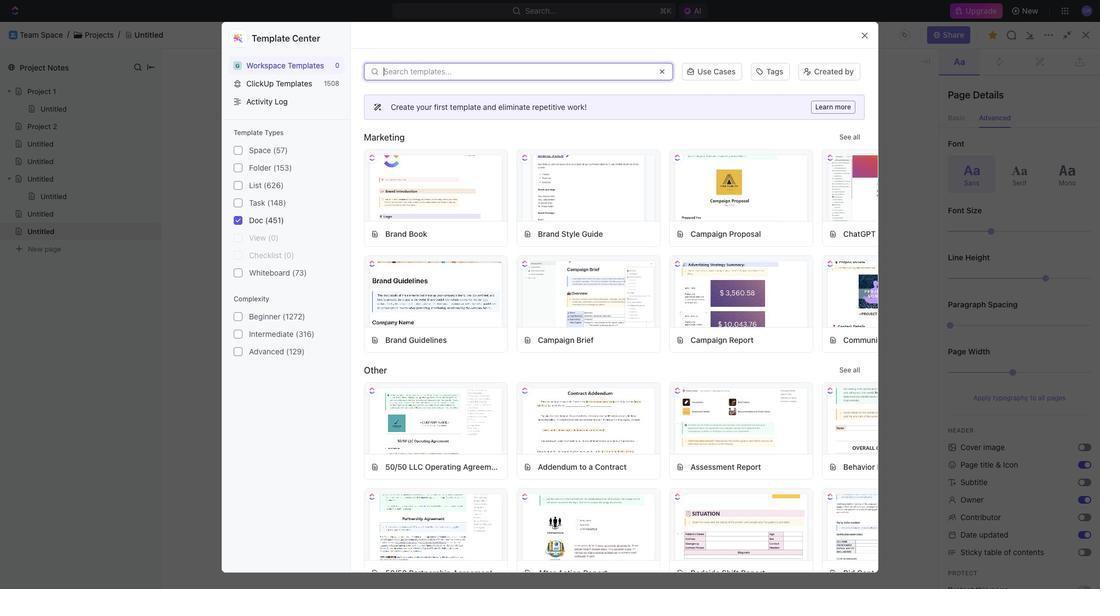 Task type: describe. For each thing, give the bounding box(es) containing it.
report for behavior report
[[877, 462, 902, 472]]

action
[[558, 569, 582, 578]]

brand for brand guidelines
[[386, 335, 407, 345]]

page for page width
[[949, 347, 967, 357]]

communication campaign
[[844, 335, 939, 345]]

(0) for checklist (0)
[[284, 251, 294, 260]]

line
[[949, 253, 964, 262]]

new doc
[[1057, 30, 1090, 39]]

your
[[417, 102, 432, 112]]

updated:
[[403, 128, 436, 137]]

created by
[[815, 67, 854, 76]]

advanced for advanced
[[980, 114, 1012, 122]]

(1272)
[[283, 312, 305, 321]]

learn more link
[[811, 101, 856, 114]]

0 vertical spatial to
[[1031, 394, 1037, 403]]

0 vertical spatial agreement
[[463, 462, 503, 472]]

0 vertical spatial notes
[[48, 63, 69, 72]]

cover image
[[961, 443, 1005, 452]]

table containing project notes
[[153, 193, 1088, 231]]

project notes inside "row"
[[179, 215, 228, 225]]

assigned button
[[347, 171, 386, 193]]

write customer email
[[373, 157, 448, 166]]

brief
[[577, 335, 594, 345]]

date updated row
[[153, 193, 1088, 211]]

archived
[[393, 176, 425, 186]]

2 vertical spatial all
[[1039, 394, 1046, 403]]

customer name *
[[358, 184, 413, 192]]

created by button
[[799, 63, 861, 81]]

page for page details
[[949, 89, 971, 101]]

updated inside button
[[828, 197, 854, 206]]

row containing project notes
[[153, 209, 1088, 231]]

page
[[45, 245, 61, 253]]

(0) for view (0)
[[268, 233, 279, 243]]

whiteboard
[[249, 268, 290, 278]]

7
[[241, 215, 245, 225]]

font for font size
[[949, 206, 965, 215]]

paragraph spacing
[[949, 300, 1018, 309]]

search docs button
[[979, 26, 1046, 44]]

0 vertical spatial project 1
[[27, 87, 56, 96]]

folder (153)
[[249, 163, 292, 173]]

use cases button
[[683, 63, 743, 81]]

2 untitled link from the top
[[791, 108, 1078, 126]]

favorites inside button
[[9, 159, 38, 167]]

* for talking points
[[406, 262, 409, 271]]

e.g. Informing them of a scheduled maintenance text field
[[365, 237, 727, 254]]

new doc button
[[1051, 26, 1096, 44]]

campaign for campaign report
[[691, 335, 728, 345]]

typography
[[994, 394, 1029, 403]]

1 horizontal spatial 1
[[838, 130, 841, 139]]

0 vertical spatial of
[[375, 327, 382, 336]]

created for created by
[[815, 67, 844, 76]]

dashboards link
[[4, 109, 135, 127]]

project 2
[[27, 122, 57, 131]]

upgrade link
[[951, 3, 1003, 19]]

template for template center
[[252, 33, 290, 43]]

checklist (0)
[[249, 251, 294, 260]]

a
[[589, 462, 593, 472]]

email
[[430, 157, 448, 166]]

all for other
[[854, 366, 861, 375]]

by for created by
[[846, 67, 854, 76]]

team space inside sidebar navigation
[[26, 213, 69, 222]]

new for new page
[[28, 245, 43, 253]]

(73)
[[292, 268, 307, 278]]

home
[[26, 57, 47, 66]]

search
[[994, 30, 1019, 39]]

tab list containing shared
[[166, 171, 428, 193]]

space (57)
[[249, 146, 288, 155]]

share
[[944, 30, 965, 39]]

addendum
[[538, 462, 578, 472]]

template for template types
[[234, 129, 263, 137]]

paragraph
[[949, 300, 987, 309]]

bedside shift report
[[691, 569, 766, 578]]

template types
[[234, 129, 284, 137]]

partnership
[[409, 569, 451, 578]]

activity log
[[246, 97, 288, 106]]

Search by name... text field
[[913, 171, 1052, 188]]

1 vertical spatial team space link
[[26, 209, 133, 227]]

0 vertical spatial team space
[[20, 30, 63, 39]]

advanced (129)
[[249, 347, 305, 357]]

user group image for topmost team space "link"
[[10, 33, 16, 37]]

Search templates... text field
[[384, 67, 652, 76]]

report right action
[[584, 569, 608, 578]]

font size
[[949, 206, 983, 215]]

bedside
[[691, 569, 720, 578]]

all for marketing
[[854, 133, 861, 141]]

1 untitled link from the top
[[791, 91, 1078, 108]]

more
[[835, 103, 852, 111]]

proposal
[[730, 229, 761, 238]]

bid
[[844, 569, 855, 578]]

other
[[364, 366, 387, 376]]

Intermediate (316) checkbox
[[234, 330, 243, 339]]

1 horizontal spatial updated
[[980, 531, 1009, 540]]

notes inside "row"
[[206, 215, 228, 225]]

0 vertical spatial favorites
[[481, 75, 519, 85]]

2 cell from the left
[[1068, 210, 1088, 230]]

1 vertical spatial agreement
[[453, 569, 493, 578]]

greg robinson's workspace, , element
[[233, 61, 242, 70]]

protect
[[949, 570, 978, 577]]

tags button
[[747, 62, 795, 82]]

search...
[[525, 6, 557, 15]]

1 vertical spatial marketing
[[923, 229, 959, 238]]

mono
[[1059, 179, 1077, 187]]

communication
[[844, 335, 901, 345]]

use cases
[[698, 67, 736, 76]]

height
[[966, 253, 991, 262]]

templates for workspace templates
[[288, 61, 324, 70]]

projects link
[[85, 30, 114, 40]]

email
[[358, 223, 375, 232]]

use cases button
[[678, 62, 747, 82]]

guidelines
[[409, 335, 447, 345]]

view
[[249, 233, 266, 243]]

page for page title & icon
[[961, 461, 979, 470]]

table
[[985, 548, 1003, 557]]

workspace templates
[[246, 61, 324, 70]]

see all button for other
[[836, 364, 865, 377]]

doc inside new doc button
[[1075, 30, 1090, 39]]

1 horizontal spatial project 1
[[811, 130, 841, 139]]

tags button
[[752, 63, 791, 81]]

0 horizontal spatial project notes
[[20, 63, 69, 72]]

50/50 for 50/50 llc operating agreement
[[386, 462, 407, 472]]

owner
[[961, 496, 984, 505]]

(316)
[[296, 330, 315, 339]]

1 vertical spatial date
[[961, 531, 978, 540]]

favorites button
[[4, 157, 42, 170]]

2
[[53, 122, 57, 131]]

new for new doc
[[1057, 30, 1073, 39]]

docs inside button
[[1021, 30, 1040, 39]]

name
[[391, 184, 408, 192]]

activity
[[246, 97, 273, 106]]

see all button for marketing
[[836, 131, 865, 144]]

operating
[[425, 462, 461, 472]]

and
[[483, 102, 497, 112]]

addendum to a contract
[[538, 462, 627, 472]]

search docs
[[994, 30, 1040, 39]]

details
[[974, 89, 1005, 101]]

intermediate (316)
[[249, 330, 315, 339]]

creativity
[[555, 327, 587, 336]]

prompts
[[878, 229, 909, 238]]

beginner
[[249, 312, 281, 321]]

generate button
[[687, 374, 734, 392]]



Task type: vqa. For each thing, say whether or not it's contained in the screenshot.


Task type: locate. For each thing, give the bounding box(es) containing it.
whiteboard (73)
[[249, 268, 307, 278]]

templates for clickup templates
[[276, 79, 312, 88]]

1 horizontal spatial project notes
[[179, 215, 228, 225]]

template
[[450, 102, 481, 112]]

new page
[[28, 245, 61, 253]]

0 horizontal spatial of
[[375, 327, 382, 336]]

created for created by me
[[796, 75, 829, 85]]

date up sticky
[[961, 531, 978, 540]]

1 vertical spatial 1
[[838, 130, 841, 139]]

brand for brand style guide
[[538, 229, 560, 238]]

page down cover
[[961, 461, 979, 470]]

header
[[949, 427, 974, 434]]

untitled link down the page details
[[791, 108, 1078, 126]]

brand guidelines
[[386, 335, 447, 345]]

new right search docs on the top
[[1057, 30, 1073, 39]]

templates down the center
[[288, 61, 324, 70]]

brand for brand book
[[386, 229, 407, 238]]

template left 'types'
[[234, 129, 263, 137]]

template up workspace
[[252, 33, 290, 43]]

advanced
[[980, 114, 1012, 122], [249, 347, 284, 357]]

1 up dashboards
[[53, 87, 56, 96]]

0 vertical spatial font
[[949, 139, 965, 148]]

project notes left 7
[[179, 215, 228, 225]]

1 vertical spatial advanced
[[249, 347, 284, 357]]

report for campaign report
[[730, 335, 754, 345]]

0 vertical spatial page
[[949, 89, 971, 101]]

(0) up the (73) in the top left of the page
[[284, 251, 294, 260]]

0 vertical spatial advanced
[[980, 114, 1012, 122]]

new left page
[[28, 245, 43, 253]]

to right typography
[[1031, 394, 1037, 403]]

campaign for campaign proposal
[[691, 229, 728, 238]]

project left 2
[[27, 122, 51, 131]]

project left 7
[[179, 215, 204, 225]]

0 vertical spatial all
[[854, 133, 861, 141]]

tone of voice
[[358, 327, 400, 336]]

date updated inside button
[[812, 197, 854, 206]]

2 horizontal spatial new
[[1057, 30, 1073, 39]]

report
[[730, 335, 754, 345], [737, 462, 762, 472], [877, 462, 902, 472], [584, 569, 608, 578], [741, 569, 766, 578]]

sidebar navigation
[[0, 22, 140, 590]]

project 1 down learn
[[811, 130, 841, 139]]

project 1
[[27, 87, 56, 96], [811, 130, 841, 139]]

see all down more
[[840, 133, 861, 141]]

by
[[846, 67, 854, 76], [831, 75, 841, 85]]

project up docs "link"
[[20, 63, 46, 72]]

2 see all from the top
[[840, 366, 861, 375]]

advanced for advanced (129)
[[249, 347, 284, 357]]

workspace
[[246, 61, 286, 70]]

1 vertical spatial updated
[[980, 531, 1009, 540]]

1 vertical spatial team
[[26, 213, 45, 222]]

2 horizontal spatial notes
[[523, 95, 544, 104]]

1 horizontal spatial projects
[[587, 215, 615, 225]]

campaign right communication
[[903, 335, 939, 345]]

team space link
[[20, 30, 63, 40], [26, 209, 133, 227]]

1 horizontal spatial notes
[[206, 215, 228, 225]]

50/50 left llc
[[386, 462, 407, 472]]

1 down more
[[838, 130, 841, 139]]

0 vertical spatial template
[[252, 33, 290, 43]]

1 horizontal spatial contract
[[857, 569, 889, 578]]

now
[[829, 215, 844, 225]]

0 vertical spatial contract
[[595, 462, 627, 472]]

1 vertical spatial projects
[[587, 215, 615, 225]]

create
[[391, 102, 415, 112]]

report right shift
[[741, 569, 766, 578]]

campaign up generate
[[691, 335, 728, 345]]

None checkbox
[[234, 146, 243, 155], [234, 181, 243, 190], [234, 216, 243, 225], [234, 251, 243, 260], [234, 146, 243, 155], [234, 181, 243, 190], [234, 216, 243, 225], [234, 251, 243, 260]]

1 horizontal spatial to
[[1031, 394, 1037, 403]]

1 vertical spatial project 1
[[811, 130, 841, 139]]

spacing
[[989, 300, 1018, 309]]

team space up home
[[20, 30, 63, 39]]

0 vertical spatial *
[[410, 184, 413, 192]]

1 vertical spatial *
[[405, 223, 408, 232]]

pages
[[1048, 394, 1066, 403]]

by for created by me
[[831, 75, 841, 85]]

table
[[153, 193, 1088, 231]]

project 1 up dashboards
[[27, 87, 56, 96]]

campaign left "proposal"
[[691, 229, 728, 238]]

space for topmost team space "link"
[[41, 30, 63, 39]]

see all for marketing
[[840, 133, 861, 141]]

chatgpt prompts for marketing
[[844, 229, 959, 238]]

0 horizontal spatial favorites
[[9, 159, 38, 167]]

space for team space "link" to the bottom
[[47, 213, 69, 222]]

0 vertical spatial space
[[41, 30, 63, 39]]

line height
[[949, 253, 991, 262]]

1 vertical spatial notes
[[523, 95, 544, 104]]

Beginner (1272) checkbox
[[234, 313, 243, 321]]

new button
[[1007, 2, 1045, 20]]

0 horizontal spatial date
[[812, 197, 827, 206]]

e.g. Our platform will be undergoing maintenance on April 10th from 2:00 AM to 6:00 AM (EST). text field
[[358, 274, 734, 318]]

space inside sidebar navigation
[[47, 213, 69, 222]]

font down 'basic'
[[949, 139, 965, 148]]

after
[[538, 569, 556, 578]]

report up generate button
[[730, 335, 754, 345]]

docs inside "link"
[[26, 94, 45, 104]]

1 horizontal spatial by
[[846, 67, 854, 76]]

beginner (1272)
[[249, 312, 305, 321]]

ago
[[925, 215, 939, 225]]

write
[[373, 157, 392, 166]]

tone
[[358, 327, 373, 336]]

date inside button
[[812, 197, 827, 206]]

campaign left brief
[[538, 335, 575, 345]]

contract right bid
[[857, 569, 889, 578]]

see for marketing
[[840, 133, 852, 141]]

team space up new page
[[26, 213, 69, 222]]

notes right home
[[48, 63, 69, 72]]

marketing up write
[[364, 133, 405, 142]]

1 horizontal spatial doc
[[1075, 30, 1090, 39]]

2 vertical spatial *
[[406, 262, 409, 271]]

project notes up docs "link"
[[20, 63, 69, 72]]

1 vertical spatial 50/50
[[386, 569, 407, 578]]

brand book
[[386, 229, 427, 238]]

1 vertical spatial to
[[580, 462, 587, 472]]

0 vertical spatial templates
[[288, 61, 324, 70]]

2 vertical spatial project notes
[[179, 215, 228, 225]]

project notes down search templates... "text field"
[[496, 95, 544, 104]]

column header inside table
[[153, 193, 165, 211]]

1 vertical spatial new
[[1057, 30, 1073, 39]]

new for new
[[1023, 6, 1039, 15]]

space up page
[[47, 213, 69, 222]]

0 vertical spatial projects
[[85, 30, 114, 39]]

1 vertical spatial see all button
[[836, 364, 865, 377]]

space up folder
[[249, 146, 271, 155]]

0 vertical spatial project notes
[[20, 63, 69, 72]]

1 see from the top
[[840, 133, 852, 141]]

0 vertical spatial new
[[1023, 6, 1039, 15]]

see down more
[[840, 133, 852, 141]]

1 see all from the top
[[840, 133, 861, 141]]

2 horizontal spatial project notes
[[496, 95, 544, 104]]

campaign for campaign brief
[[538, 335, 575, 345]]

(0)
[[268, 233, 279, 243], [284, 251, 294, 260]]

notes
[[48, 63, 69, 72], [523, 95, 544, 104], [206, 215, 228, 225]]

sticky
[[961, 548, 983, 557]]

* right name
[[410, 184, 413, 192]]

column header
[[153, 193, 165, 211]]

projects up the guide
[[587, 215, 615, 225]]

size
[[967, 206, 983, 215]]

user group image
[[10, 33, 16, 37], [11, 215, 19, 221]]

50/50 llc operating agreement
[[386, 462, 503, 472]]

⌘k
[[660, 6, 672, 15]]

brand right tone
[[386, 335, 407, 345]]

advanced down 'details'
[[980, 114, 1012, 122]]

by inside button
[[846, 67, 854, 76]]

favorites up spaces
[[9, 159, 38, 167]]

1 see all button from the top
[[836, 131, 865, 144]]

see all down communication
[[840, 366, 861, 375]]

templates
[[288, 61, 324, 70], [276, 79, 312, 88]]

to
[[1031, 394, 1037, 403], [580, 462, 587, 472]]

new up search docs on the top
[[1023, 6, 1039, 15]]

customer
[[394, 157, 428, 166]]

team up new page
[[26, 213, 45, 222]]

list (626)
[[249, 181, 284, 190]]

1 vertical spatial date updated
[[961, 531, 1009, 540]]

see for other
[[840, 366, 852, 375]]

2 font from the top
[[949, 206, 965, 215]]

assessment report
[[691, 462, 762, 472]]

0 vertical spatial updated
[[828, 197, 854, 206]]

see all for other
[[840, 366, 861, 375]]

cell
[[153, 210, 165, 230], [1068, 210, 1088, 230]]

marketing down ago
[[923, 229, 959, 238]]

updated up now
[[828, 197, 854, 206]]

projects
[[85, 30, 114, 39], [587, 215, 615, 225]]

0 horizontal spatial advanced
[[249, 347, 284, 357]]

marketing
[[364, 133, 405, 142], [923, 229, 959, 238]]

2 vertical spatial notes
[[206, 215, 228, 225]]

row
[[153, 209, 1088, 231]]

2 see all button from the top
[[836, 364, 865, 377]]

project inside "row"
[[179, 215, 204, 225]]

date up just
[[812, 197, 827, 206]]

1 font from the top
[[949, 139, 965, 148]]

project down search templates... "text field"
[[496, 95, 521, 104]]

sans
[[965, 179, 980, 187]]

0 horizontal spatial project 1
[[27, 87, 56, 96]]

me
[[843, 75, 856, 85]]

0 vertical spatial team
[[20, 30, 39, 39]]

brand left style
[[538, 229, 560, 238]]

advanced down intermediate
[[249, 347, 284, 357]]

all
[[854, 133, 861, 141], [854, 366, 861, 375], [1039, 394, 1046, 403]]

of right tone
[[375, 327, 382, 336]]

1 vertical spatial see all
[[840, 366, 861, 375]]

* right points
[[406, 262, 409, 271]]

last updated:
[[386, 128, 436, 137]]

0 horizontal spatial by
[[831, 75, 841, 85]]

1 vertical spatial contract
[[857, 569, 889, 578]]

projects up home link
[[85, 30, 114, 39]]

new
[[1023, 6, 1039, 15], [1057, 30, 1073, 39], [28, 245, 43, 253]]

e.g. John Smith text field
[[365, 198, 727, 214]]

2 see from the top
[[840, 366, 852, 375]]

1 horizontal spatial favorites
[[481, 75, 519, 85]]

0 vertical spatial user group image
[[10, 33, 16, 37]]

space up home
[[41, 30, 63, 39]]

0 vertical spatial date
[[812, 197, 827, 206]]

0 vertical spatial team space link
[[20, 30, 63, 40]]

project up dashboards
[[27, 87, 51, 96]]

user group image for team space "link" to the bottom
[[11, 215, 19, 221]]

* for email purpose
[[405, 223, 408, 232]]

all left pages
[[1039, 394, 1046, 403]]

team up home
[[20, 30, 39, 39]]

50/50 for 50/50 partnership agreement
[[386, 569, 407, 578]]

slider
[[988, 228, 995, 235], [1043, 275, 1050, 282], [947, 323, 954, 329], [1010, 370, 1017, 376]]

team inside sidebar navigation
[[26, 213, 45, 222]]

0 horizontal spatial projects
[[85, 30, 114, 39]]

1 vertical spatial team space
[[26, 213, 69, 222]]

page up 'basic'
[[949, 89, 971, 101]]

* left book on the left of page
[[405, 223, 408, 232]]

templates up activity log button
[[276, 79, 312, 88]]

4
[[900, 215, 905, 225]]

see all button down more
[[836, 131, 865, 144]]

repetitive
[[533, 102, 566, 112]]

for
[[911, 229, 921, 238]]

to left a on the bottom right
[[580, 462, 587, 472]]

1 horizontal spatial of
[[1005, 548, 1012, 557]]

0 horizontal spatial marketing
[[364, 133, 405, 142]]

clickup
[[246, 79, 274, 88]]

report right behavior
[[877, 462, 902, 472]]

all down learn more link
[[854, 133, 861, 141]]

serif
[[1013, 179, 1027, 187]]

page left width on the right bottom
[[949, 347, 967, 357]]

4 mins ago cell
[[893, 210, 981, 230]]

0 horizontal spatial new
[[28, 245, 43, 253]]

apply typography to all pages
[[974, 394, 1066, 403]]

title
[[981, 461, 994, 470]]

team space link up home
[[20, 30, 63, 40]]

types
[[265, 129, 284, 137]]

created
[[815, 67, 844, 76], [796, 75, 829, 85]]

list
[[249, 181, 262, 190]]

tab list
[[166, 171, 428, 193]]

project notes link
[[477, 91, 764, 108]]

1 horizontal spatial docs
[[159, 30, 177, 39]]

1 vertical spatial user group image
[[11, 215, 19, 221]]

team space
[[20, 30, 63, 39], [26, 213, 69, 222]]

0 horizontal spatial notes
[[48, 63, 69, 72]]

Advanced (129) checkbox
[[234, 348, 243, 357]]

agreement right 'partnership'
[[453, 569, 493, 578]]

untitled link
[[791, 91, 1078, 108], [791, 108, 1078, 126]]

home link
[[4, 53, 135, 71]]

0 horizontal spatial docs
[[26, 94, 45, 104]]

1 horizontal spatial date updated
[[961, 531, 1009, 540]]

see down communication
[[840, 366, 852, 375]]

1 vertical spatial (0)
[[284, 251, 294, 260]]

after action report
[[538, 569, 608, 578]]

g
[[236, 62, 240, 69]]

1 vertical spatial see
[[840, 366, 852, 375]]

doc
[[1075, 30, 1090, 39], [249, 216, 263, 225]]

brand left book on the left of page
[[386, 229, 407, 238]]

font
[[949, 139, 965, 148], [949, 206, 965, 215]]

create your first template and eliminate repetitive work!
[[391, 102, 587, 112]]

1 horizontal spatial (0)
[[284, 251, 294, 260]]

center
[[292, 33, 320, 43]]

1 vertical spatial of
[[1005, 548, 1012, 557]]

archived button
[[390, 171, 428, 193]]

notes down search templates... "text field"
[[523, 95, 544, 104]]

font left size
[[949, 206, 965, 215]]

(0) right view
[[268, 233, 279, 243]]

2 vertical spatial new
[[28, 245, 43, 253]]

50/50 left 'partnership'
[[386, 569, 407, 578]]

checklist
[[249, 251, 282, 260]]

team for team space "link" to the bottom
[[26, 213, 45, 222]]

project down learn
[[811, 130, 836, 139]]

2 horizontal spatial docs
[[1021, 30, 1040, 39]]

0 horizontal spatial (0)
[[268, 233, 279, 243]]

1 vertical spatial space
[[249, 146, 271, 155]]

team for topmost team space "link"
[[20, 30, 39, 39]]

contract right a on the bottom right
[[595, 462, 627, 472]]

1 vertical spatial template
[[234, 129, 263, 137]]

1 horizontal spatial date
[[961, 531, 978, 540]]

0 vertical spatial 50/50
[[386, 462, 407, 472]]

template
[[252, 33, 290, 43], [234, 129, 263, 137]]

0 horizontal spatial date updated
[[812, 197, 854, 206]]

1 vertical spatial templates
[[276, 79, 312, 88]]

spaces
[[9, 177, 32, 186]]

date updated up now
[[812, 197, 854, 206]]

project notes
[[20, 63, 69, 72], [496, 95, 544, 104], [179, 215, 228, 225]]

2 50/50 from the top
[[386, 569, 407, 578]]

updated up table
[[980, 531, 1009, 540]]

untitled link up 'basic'
[[791, 91, 1078, 108]]

shift
[[722, 569, 739, 578]]

notes left 7
[[206, 215, 228, 225]]

1 vertical spatial doc
[[249, 216, 263, 225]]

date updated down contributor
[[961, 531, 1009, 540]]

report for assessment report
[[737, 462, 762, 472]]

voice
[[383, 327, 400, 336]]

template center
[[252, 33, 320, 43]]

2 vertical spatial page
[[961, 461, 979, 470]]

created inside button
[[815, 67, 844, 76]]

1 horizontal spatial advanced
[[980, 114, 1012, 122]]

0 horizontal spatial 1
[[53, 87, 56, 96]]

None checkbox
[[234, 164, 243, 173], [234, 199, 243, 208], [234, 234, 243, 243], [234, 269, 243, 278], [234, 164, 243, 173], [234, 199, 243, 208], [234, 234, 243, 243], [234, 269, 243, 278]]

of right table
[[1005, 548, 1012, 557]]

tags
[[767, 67, 784, 76]]

shared button
[[226, 171, 257, 193]]

1 vertical spatial project notes
[[496, 95, 544, 104]]

talking points *
[[358, 262, 409, 271]]

behavior report
[[844, 462, 902, 472]]

team space link up page
[[26, 209, 133, 227]]

0 vertical spatial (0)
[[268, 233, 279, 243]]

basic
[[949, 114, 966, 122]]

agreement right operating
[[463, 462, 503, 472]]

created by me
[[796, 75, 856, 85]]

user group image inside sidebar navigation
[[11, 215, 19, 221]]

0 horizontal spatial doc
[[249, 216, 263, 225]]

folder
[[249, 163, 272, 173]]

1 cell from the left
[[153, 210, 165, 230]]

report right "assessment"
[[737, 462, 762, 472]]

upgrade
[[966, 6, 998, 15]]

1 horizontal spatial marketing
[[923, 229, 959, 238]]

all down communication
[[854, 366, 861, 375]]

see all button down communication
[[836, 364, 865, 377]]

0 horizontal spatial updated
[[828, 197, 854, 206]]

1 horizontal spatial cell
[[1068, 210, 1088, 230]]

0 vertical spatial 1
[[53, 87, 56, 96]]

updated
[[828, 197, 854, 206], [980, 531, 1009, 540]]

0 vertical spatial marketing
[[364, 133, 405, 142]]

favorites up the and
[[481, 75, 519, 85]]

font for font
[[949, 139, 965, 148]]

1 vertical spatial favorites
[[9, 159, 38, 167]]

1 50/50 from the top
[[386, 462, 407, 472]]

2 vertical spatial space
[[47, 213, 69, 222]]

* for customer name
[[410, 184, 413, 192]]

date updated button
[[806, 193, 861, 210]]

1 vertical spatial page
[[949, 347, 967, 357]]

dashboards
[[26, 113, 69, 122]]



